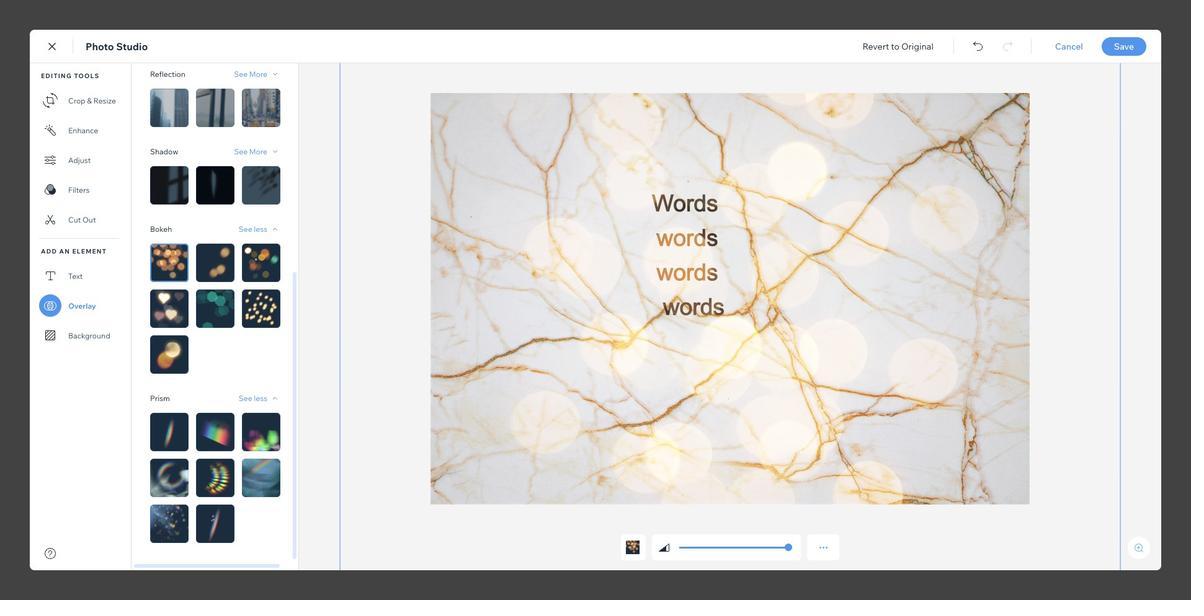 Task type: vqa. For each thing, say whether or not it's contained in the screenshot.
the december
no



Task type: locate. For each thing, give the bounding box(es) containing it.
seo
[[20, 210, 35, 220]]

menu
[[0, 71, 55, 435]]

publish
[[1101, 41, 1131, 52]]

settings
[[13, 158, 42, 167]]

categories button
[[9, 234, 47, 272]]

categories
[[9, 262, 47, 272]]

seo button
[[16, 182, 39, 220]]

translate button
[[12, 391, 43, 428]]

marble te image
[[389, 203, 848, 518]]

back button
[[15, 41, 50, 52]]



Task type: describe. For each thing, give the bounding box(es) containing it.
publish button
[[1083, 37, 1149, 56]]

monetize
[[12, 367, 44, 376]]

notes
[[1139, 75, 1163, 87]]

notes button
[[1117, 73, 1167, 89]]

tags
[[19, 315, 36, 324]]

settings button
[[13, 130, 42, 167]]

menu containing add
[[0, 71, 55, 435]]

save
[[966, 41, 986, 52]]

back
[[30, 41, 50, 52]]

preview
[[1032, 42, 1065, 53]]

tags button
[[16, 287, 39, 324]]

add
[[20, 106, 35, 115]]

translate
[[12, 419, 43, 428]]

monetize button
[[12, 339, 44, 376]]

add button
[[16, 78, 39, 115]]

save button
[[951, 41, 1001, 52]]

Add a Catchy Title text field
[[389, 115, 834, 138]]

preview button
[[1032, 42, 1065, 53]]



